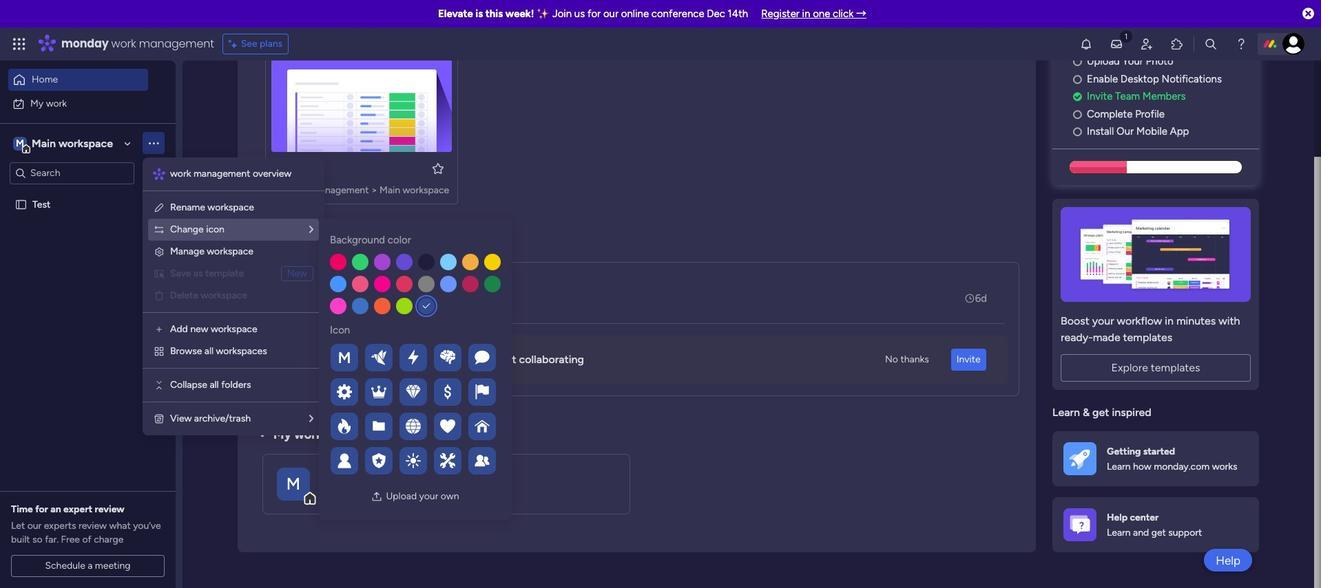 Task type: describe. For each thing, give the bounding box(es) containing it.
profile
[[1135, 108, 1165, 120]]

upload for upload your own
[[386, 491, 417, 503]]

service icon image
[[154, 269, 165, 280]]

an
[[50, 504, 61, 516]]

templates inside button
[[1151, 361, 1200, 375]]

mann
[[343, 284, 369, 297]]

one
[[813, 8, 830, 20]]

component image
[[271, 183, 284, 195]]

install
[[1087, 126, 1114, 138]]

inbox image
[[1110, 37, 1123, 51]]

my for my workspaces
[[273, 428, 291, 443]]

new
[[287, 268, 307, 280]]

getting started learn how monday.com works
[[1107, 446, 1237, 473]]

browse all workspaces
[[170, 346, 267, 357]]

help button
[[1204, 550, 1252, 572]]

public board image inside test "list box"
[[14, 198, 28, 211]]

schedule a meeting button
[[11, 556, 165, 578]]

invite for your
[[358, 353, 386, 367]]

mobile
[[1136, 126, 1167, 138]]

help image
[[1234, 37, 1248, 51]]

change icon image
[[154, 225, 165, 236]]

see plans
[[241, 38, 283, 50]]

workspace for rename workspace
[[208, 202, 254, 214]]

help center element
[[1052, 498, 1259, 553]]

background
[[330, 234, 385, 247]]

so
[[32, 535, 43, 546]]

feed
[[318, 238, 344, 253]]

view archive/trash image
[[154, 414, 165, 425]]

complete
[[1087, 108, 1133, 120]]

delete
[[170, 290, 198, 302]]

my for my work
[[30, 97, 44, 109]]

in inside boost your workflow in minutes with ready-made templates
[[1165, 315, 1174, 328]]

week!
[[505, 8, 534, 20]]

home button
[[8, 69, 148, 91]]

invite inside button
[[957, 354, 981, 366]]

workspace down add to favorites image
[[403, 185, 449, 196]]

our
[[1117, 126, 1134, 138]]

work inside menu
[[170, 168, 191, 180]]

roy mann image
[[287, 285, 314, 313]]

add new workspace image
[[154, 324, 165, 335]]

schedule
[[45, 561, 85, 572]]

1 vertical spatial main
[[380, 185, 400, 196]]

is
[[475, 8, 483, 20]]

workspace options image
[[147, 137, 160, 150]]

templates image image
[[1065, 207, 1247, 302]]

brad klo image
[[1283, 33, 1305, 55]]

far.
[[45, 535, 59, 546]]

enable desktop notifications link
[[1073, 71, 1259, 87]]

m for workspace icon
[[16, 137, 24, 149]]

register in one click → link
[[761, 8, 867, 20]]

collapse
[[170, 380, 207, 391]]

your
[[1122, 55, 1143, 68]]

0 vertical spatial learn
[[1052, 406, 1080, 419]]

our inside time for an expert review let our experts review what you've built so far. free of charge
[[27, 521, 42, 532]]

upload your photo
[[1087, 55, 1173, 68]]

invite for team
[[1087, 90, 1113, 103]]

your for invite
[[389, 353, 411, 367]]

management inside "main workspace work management"
[[361, 488, 422, 501]]

works
[[1212, 461, 1237, 473]]

&
[[1083, 406, 1090, 419]]

let
[[11, 521, 25, 532]]

1
[[399, 240, 403, 251]]

your for upload
[[419, 491, 438, 503]]

workspace for main workspace work management
[[349, 469, 409, 484]]

list arrow image for view archive/trash
[[309, 415, 313, 424]]

no thanks button
[[880, 349, 935, 371]]

change
[[170, 224, 204, 236]]

circle o image for upload
[[1073, 57, 1082, 67]]

0 vertical spatial review
[[95, 504, 125, 516]]

✨
[[537, 8, 550, 20]]

what
[[109, 521, 131, 532]]

delete workspace menu item
[[154, 288, 313, 304]]

see plans button
[[222, 34, 289, 54]]

collaborating
[[519, 353, 584, 367]]

test for public board icon in the test "list box"
[[32, 199, 51, 210]]

delete workspace
[[170, 290, 247, 302]]

boost
[[1061, 315, 1090, 328]]

main for main workspace
[[32, 137, 56, 150]]

center
[[1130, 512, 1159, 524]]

m for workspace image at left
[[286, 474, 300, 494]]

install our mobile app
[[1087, 126, 1189, 138]]

time
[[11, 504, 33, 516]]

work management overview
[[170, 168, 292, 180]]

6d
[[975, 293, 987, 305]]

see
[[241, 38, 257, 50]]

2 horizontal spatial m
[[338, 349, 351, 367]]

rename workspace
[[170, 202, 254, 214]]

close update feed (inbox) image
[[254, 238, 271, 254]]

circle o image for install
[[1073, 127, 1082, 137]]

invite button
[[951, 349, 986, 371]]

roy
[[322, 284, 340, 297]]

own
[[441, 491, 459, 503]]

getting started element
[[1052, 432, 1259, 487]]

work inside "main workspace work management"
[[336, 488, 359, 501]]

free
[[61, 535, 80, 546]]

monday work management
[[61, 36, 214, 52]]

app
[[1170, 126, 1189, 138]]

click
[[833, 8, 854, 20]]

with
[[1219, 315, 1240, 328]]

save
[[170, 268, 191, 280]]

home
[[32, 74, 58, 85]]

main workspace work management
[[320, 469, 422, 501]]

0 vertical spatial get
[[1092, 406, 1109, 419]]

your for boost
[[1092, 315, 1114, 328]]

circle o image for enable
[[1073, 74, 1082, 85]]

us
[[574, 8, 585, 20]]

for inside time for an expert review let our experts review what you've built so far. free of charge
[[35, 504, 48, 516]]

join
[[552, 8, 572, 20]]

plans
[[260, 38, 283, 50]]

1 vertical spatial review
[[78, 521, 107, 532]]

check circle image
[[1073, 92, 1082, 102]]

expert
[[63, 504, 92, 516]]

invite your teammates and start collaborating
[[358, 353, 584, 367]]

support
[[1168, 528, 1202, 539]]

manage
[[170, 246, 204, 258]]

invite members image
[[1140, 37, 1154, 51]]

0 vertical spatial our
[[603, 8, 619, 20]]

upload your photo link
[[1073, 54, 1259, 69]]



Task type: vqa. For each thing, say whether or not it's contained in the screenshot.
Org
no



Task type: locate. For each thing, give the bounding box(es) containing it.
roy mann
[[322, 284, 369, 297]]

and for start
[[472, 353, 491, 367]]

learn inside getting started learn how monday.com works
[[1107, 461, 1131, 473]]

list arrow image up update
[[309, 225, 313, 235]]

in left one
[[802, 8, 810, 20]]

time for an expert review let our experts review what you've built so far. free of charge
[[11, 504, 161, 546]]

main right workspace icon
[[32, 137, 56, 150]]

workspace for main workspace
[[58, 137, 113, 150]]

all
[[204, 346, 214, 357], [210, 380, 219, 391]]

workspaces up workspace image at left
[[294, 428, 362, 443]]

1 vertical spatial test
[[32, 199, 51, 210]]

in
[[802, 8, 810, 20], [1165, 315, 1174, 328]]

0 horizontal spatial our
[[27, 521, 42, 532]]

1 horizontal spatial our
[[603, 8, 619, 20]]

my work button
[[8, 93, 148, 115]]

1 vertical spatial templates
[[1151, 361, 1200, 375]]

(inbox)
[[347, 238, 388, 253]]

1 horizontal spatial upload
[[1087, 55, 1120, 68]]

2 horizontal spatial invite
[[1087, 90, 1113, 103]]

learn for help
[[1107, 528, 1131, 539]]

help for help center learn and get support
[[1107, 512, 1128, 524]]

background color
[[330, 234, 411, 247]]

review up the what
[[95, 504, 125, 516]]

of
[[82, 535, 91, 546]]

photo
[[1146, 55, 1173, 68]]

collapse all folders
[[170, 380, 251, 391]]

workspace up photo icon
[[349, 469, 409, 484]]

0 vertical spatial list arrow image
[[309, 225, 313, 235]]

our left online
[[603, 8, 619, 20]]

my down home
[[30, 97, 44, 109]]

close my workspaces image
[[254, 427, 271, 443]]

list arrow image for change icon
[[309, 225, 313, 235]]

my right 'close my workspaces' icon
[[273, 428, 291, 443]]

1 horizontal spatial public board image
[[271, 161, 287, 176]]

learn for getting
[[1107, 461, 1131, 473]]

main inside "main workspace work management"
[[320, 469, 346, 484]]

1 vertical spatial list arrow image
[[309, 415, 313, 424]]

schedule a meeting
[[45, 561, 131, 572]]

browse all workspaces image
[[154, 346, 165, 357]]

icon
[[330, 324, 350, 336]]

my inside button
[[30, 97, 44, 109]]

get inside help center learn and get support
[[1151, 528, 1166, 539]]

your up "made" at the right
[[1092, 315, 1114, 328]]

2 vertical spatial m
[[286, 474, 300, 494]]

search everything image
[[1204, 37, 1218, 51]]

enable desktop notifications
[[1087, 73, 1222, 85]]

list arrow image up my workspaces
[[309, 415, 313, 424]]

2 list arrow image from the top
[[309, 415, 313, 424]]

2 horizontal spatial your
[[1092, 315, 1114, 328]]

1 horizontal spatial and
[[1133, 528, 1149, 539]]

work up rename
[[170, 168, 191, 180]]

0 vertical spatial help
[[1107, 512, 1128, 524]]

desktop
[[1121, 73, 1159, 85]]

for right us
[[587, 8, 601, 20]]

0 vertical spatial upload
[[1087, 55, 1120, 68]]

templates down workflow
[[1123, 331, 1173, 344]]

monday.com
[[1154, 461, 1210, 473]]

team
[[1115, 90, 1140, 103]]

get right the &
[[1092, 406, 1109, 419]]

this
[[485, 8, 503, 20]]

collapse all folders image
[[154, 380, 165, 391]]

1 vertical spatial and
[[1133, 528, 1149, 539]]

main workspace
[[32, 137, 113, 150]]

test for public board icon to the right
[[291, 162, 313, 175]]

monday
[[61, 36, 109, 52]]

workspaces up folders
[[216, 346, 267, 357]]

get
[[1092, 406, 1109, 419], [1151, 528, 1166, 539]]

m left main workspace
[[16, 137, 24, 149]]

explore templates
[[1111, 361, 1200, 375]]

m down icon
[[338, 349, 351, 367]]

2 horizontal spatial main
[[380, 185, 400, 196]]

work management > main workspace
[[289, 185, 449, 196]]

thanks
[[901, 354, 929, 366]]

learn down getting
[[1107, 461, 1131, 473]]

Search in workspace field
[[29, 165, 115, 181]]

circle o image down "check circle" image
[[1073, 109, 1082, 120]]

you've
[[133, 521, 161, 532]]

our up so on the bottom left of the page
[[27, 521, 42, 532]]

1 vertical spatial get
[[1151, 528, 1166, 539]]

conference
[[651, 8, 704, 20]]

test list box
[[0, 190, 176, 402]]

circle o image inside 'complete profile' link
[[1073, 109, 1082, 120]]

main inside workspace selection element
[[32, 137, 56, 150]]

public board image
[[271, 161, 287, 176], [14, 198, 28, 211]]

photo icon image
[[372, 492, 383, 503]]

workspace for delete workspace
[[201, 290, 247, 302]]

circle o image inside the upload your photo link
[[1073, 57, 1082, 67]]

workspace selection element
[[13, 135, 115, 153]]

0 horizontal spatial invite
[[358, 353, 386, 367]]

0 vertical spatial public board image
[[271, 161, 287, 176]]

complete profile
[[1087, 108, 1165, 120]]

start
[[493, 353, 516, 367]]

all down add new workspace
[[204, 346, 214, 357]]

view
[[170, 413, 192, 425]]

add
[[170, 324, 188, 335]]

workspace for manage workspace
[[207, 246, 253, 258]]

0 horizontal spatial test
[[32, 199, 51, 210]]

change icon
[[170, 224, 224, 236]]

list arrow image
[[309, 225, 313, 235], [309, 415, 313, 424]]

select product image
[[12, 37, 26, 51]]

members
[[1143, 90, 1186, 103]]

1 vertical spatial our
[[27, 521, 42, 532]]

work right monday
[[111, 36, 136, 52]]

0 horizontal spatial public board image
[[14, 198, 28, 211]]

1 vertical spatial in
[[1165, 315, 1174, 328]]

circle o image for complete
[[1073, 109, 1082, 120]]

1 image
[[1120, 28, 1132, 44]]

help for help
[[1216, 554, 1241, 568]]

help inside button
[[1216, 554, 1241, 568]]

2 vertical spatial your
[[419, 491, 438, 503]]

0 vertical spatial and
[[472, 353, 491, 367]]

learn inside help center learn and get support
[[1107, 528, 1131, 539]]

work
[[111, 36, 136, 52], [46, 97, 67, 109], [170, 168, 191, 180], [289, 185, 310, 196], [336, 488, 359, 501]]

circle o image inside install our mobile app "link"
[[1073, 127, 1082, 137]]

apps image
[[1170, 37, 1184, 51]]

made
[[1093, 331, 1120, 344]]

1 vertical spatial my
[[273, 428, 291, 443]]

template
[[205, 268, 244, 280]]

work right component "icon"
[[289, 185, 310, 196]]

review up of
[[78, 521, 107, 532]]

1 vertical spatial for
[[35, 504, 48, 516]]

menu containing work management overview
[[143, 158, 324, 436]]

register in one click →
[[761, 8, 867, 20]]

0 vertical spatial all
[[204, 346, 214, 357]]

→
[[856, 8, 867, 20]]

>
[[371, 185, 377, 196]]

test inside "list box"
[[32, 199, 51, 210]]

workspaces inside menu
[[216, 346, 267, 357]]

0 horizontal spatial and
[[472, 353, 491, 367]]

upload your own
[[386, 491, 459, 503]]

ready-
[[1061, 331, 1093, 344]]

all left folders
[[210, 380, 219, 391]]

notifications image
[[1079, 37, 1093, 51]]

0 horizontal spatial your
[[389, 353, 411, 367]]

0 vertical spatial main
[[32, 137, 56, 150]]

our
[[603, 8, 619, 20], [27, 521, 42, 532]]

boost your workflow in minutes with ready-made templates
[[1061, 315, 1240, 344]]

1 vertical spatial all
[[210, 380, 219, 391]]

1 vertical spatial upload
[[386, 491, 417, 503]]

upload inside button
[[386, 491, 417, 503]]

new
[[190, 324, 208, 335]]

charge
[[94, 535, 124, 546]]

0 vertical spatial m
[[16, 137, 24, 149]]

0 horizontal spatial main
[[32, 137, 56, 150]]

register
[[761, 8, 800, 20]]

2 circle o image from the top
[[1073, 74, 1082, 85]]

help center learn and get support
[[1107, 512, 1202, 539]]

1 horizontal spatial test
[[291, 162, 313, 175]]

1 vertical spatial your
[[389, 353, 411, 367]]

circle o image inside enable desktop notifications link
[[1073, 74, 1082, 85]]

all for collapse
[[210, 380, 219, 391]]

view archive/trash
[[170, 413, 251, 425]]

workspace up search in workspace field
[[58, 137, 113, 150]]

menu item
[[154, 266, 313, 282]]

1 horizontal spatial get
[[1151, 528, 1166, 539]]

0 vertical spatial my
[[30, 97, 44, 109]]

browse
[[170, 346, 202, 357]]

and inside help center learn and get support
[[1133, 528, 1149, 539]]

1 horizontal spatial for
[[587, 8, 601, 20]]

circle o image down notifications image
[[1073, 57, 1082, 67]]

and
[[472, 353, 491, 367], [1133, 528, 1149, 539]]

0 horizontal spatial m
[[16, 137, 24, 149]]

1 list arrow image from the top
[[309, 225, 313, 235]]

0 vertical spatial your
[[1092, 315, 1114, 328]]

1 horizontal spatial your
[[419, 491, 438, 503]]

main right workspace image at left
[[320, 469, 346, 484]]

upload right photo icon
[[386, 491, 417, 503]]

2 vertical spatial main
[[320, 469, 346, 484]]

0 horizontal spatial for
[[35, 504, 48, 516]]

elevate is this week! ✨ join us for our online conference dec 14th
[[438, 8, 748, 20]]

main for main workspace work management
[[320, 469, 346, 484]]

for
[[587, 8, 601, 20], [35, 504, 48, 516]]

public board image down workspace icon
[[14, 198, 28, 211]]

explore templates button
[[1061, 355, 1251, 382]]

workspace up icon
[[208, 202, 254, 214]]

your inside button
[[419, 491, 438, 503]]

for left an
[[35, 504, 48, 516]]

your inside boost your workflow in minutes with ready-made templates
[[1092, 315, 1114, 328]]

m
[[16, 137, 24, 149], [338, 349, 351, 367], [286, 474, 300, 494]]

your left own
[[419, 491, 438, 503]]

learn down center
[[1107, 528, 1131, 539]]

circle o image up "check circle" image
[[1073, 74, 1082, 85]]

0 horizontal spatial help
[[1107, 512, 1128, 524]]

help inside help center learn and get support
[[1107, 512, 1128, 524]]

workspace down "template"
[[201, 290, 247, 302]]

0 vertical spatial test
[[291, 162, 313, 175]]

1 circle o image from the top
[[1073, 57, 1082, 67]]

my
[[30, 97, 44, 109], [273, 428, 291, 443]]

1 horizontal spatial help
[[1216, 554, 1241, 568]]

1 vertical spatial learn
[[1107, 461, 1131, 473]]

public board image up component "icon"
[[271, 161, 287, 176]]

option
[[0, 192, 176, 195]]

1 vertical spatial help
[[1216, 554, 1241, 568]]

0 vertical spatial for
[[587, 8, 601, 20]]

workspace
[[58, 137, 113, 150], [403, 185, 449, 196], [208, 202, 254, 214], [207, 246, 253, 258], [201, 290, 247, 302], [211, 324, 257, 335], [349, 469, 409, 484]]

color
[[388, 234, 411, 247]]

1 horizontal spatial main
[[320, 469, 346, 484]]

main right >
[[380, 185, 400, 196]]

1 vertical spatial public board image
[[14, 198, 28, 211]]

1 vertical spatial m
[[338, 349, 351, 367]]

0 horizontal spatial workspaces
[[216, 346, 267, 357]]

workspace image
[[277, 468, 310, 501]]

my workspaces
[[273, 428, 362, 443]]

rename workspace image
[[154, 203, 165, 214]]

upload your own button
[[366, 486, 465, 508]]

teammates
[[414, 353, 469, 367]]

1 horizontal spatial m
[[286, 474, 300, 494]]

circle o image
[[1073, 57, 1082, 67], [1073, 74, 1082, 85], [1073, 109, 1082, 120], [1073, 127, 1082, 137]]

templates
[[1123, 331, 1173, 344], [1151, 361, 1200, 375]]

0 vertical spatial in
[[802, 8, 810, 20]]

install our mobile app link
[[1073, 124, 1259, 140]]

1 horizontal spatial invite
[[957, 354, 981, 366]]

archive/trash
[[194, 413, 251, 425]]

and down center
[[1133, 528, 1149, 539]]

0 horizontal spatial in
[[802, 8, 810, 20]]

0 horizontal spatial get
[[1092, 406, 1109, 419]]

how
[[1133, 461, 1152, 473]]

delete workspace image
[[154, 291, 165, 302]]

get down center
[[1151, 528, 1166, 539]]

m inside workspace icon
[[16, 137, 24, 149]]

all for browse
[[204, 346, 214, 357]]

templates inside boost your workflow in minutes with ready-made templates
[[1123, 331, 1173, 344]]

upload up enable
[[1087, 55, 1120, 68]]

overview
[[253, 168, 292, 180]]

0 horizontal spatial my
[[30, 97, 44, 109]]

3 circle o image from the top
[[1073, 109, 1082, 120]]

manage workspace
[[170, 246, 253, 258]]

menu
[[143, 158, 324, 436]]

workspace image
[[13, 136, 27, 151]]

your left teammates
[[389, 353, 411, 367]]

workspace inside "main workspace work management"
[[349, 469, 409, 484]]

1 horizontal spatial my
[[273, 428, 291, 443]]

upload for upload your photo
[[1087, 55, 1120, 68]]

icon
[[206, 224, 224, 236]]

complete profile link
[[1073, 107, 1259, 122]]

manage workspace image
[[154, 247, 165, 258]]

work down home
[[46, 97, 67, 109]]

1 horizontal spatial in
[[1165, 315, 1174, 328]]

add new workspace
[[170, 324, 257, 335]]

work inside button
[[46, 97, 67, 109]]

m inside workspace image
[[286, 474, 300, 494]]

work left photo icon
[[336, 488, 359, 501]]

learn left the &
[[1052, 406, 1080, 419]]

learn
[[1052, 406, 1080, 419], [1107, 461, 1131, 473], [1107, 528, 1131, 539]]

add to favorites image
[[431, 162, 445, 175]]

0 horizontal spatial upload
[[386, 491, 417, 503]]

built
[[11, 535, 30, 546]]

test
[[291, 162, 313, 175], [32, 199, 51, 210]]

experts
[[44, 521, 76, 532]]

m down my workspaces
[[286, 474, 300, 494]]

circle o image left install
[[1073, 127, 1082, 137]]

in left minutes
[[1165, 315, 1174, 328]]

2 vertical spatial learn
[[1107, 528, 1131, 539]]

and for get
[[1133, 528, 1149, 539]]

4 circle o image from the top
[[1073, 127, 1082, 137]]

templates right explore
[[1151, 361, 1200, 375]]

workspace up browse all workspaces
[[211, 324, 257, 335]]

getting
[[1107, 446, 1141, 458]]

my work
[[30, 97, 67, 109]]

enable
[[1087, 73, 1118, 85]]

1 horizontal spatial workspaces
[[294, 428, 362, 443]]

update feed (inbox)
[[273, 238, 388, 253]]

invite team members
[[1087, 90, 1186, 103]]

workspace inside menu item
[[201, 290, 247, 302]]

0 vertical spatial templates
[[1123, 331, 1173, 344]]

and left start
[[472, 353, 491, 367]]

0 vertical spatial workspaces
[[216, 346, 267, 357]]

menu item containing save as template
[[154, 266, 313, 282]]

1 vertical spatial workspaces
[[294, 428, 362, 443]]

workspace up "template"
[[207, 246, 253, 258]]



